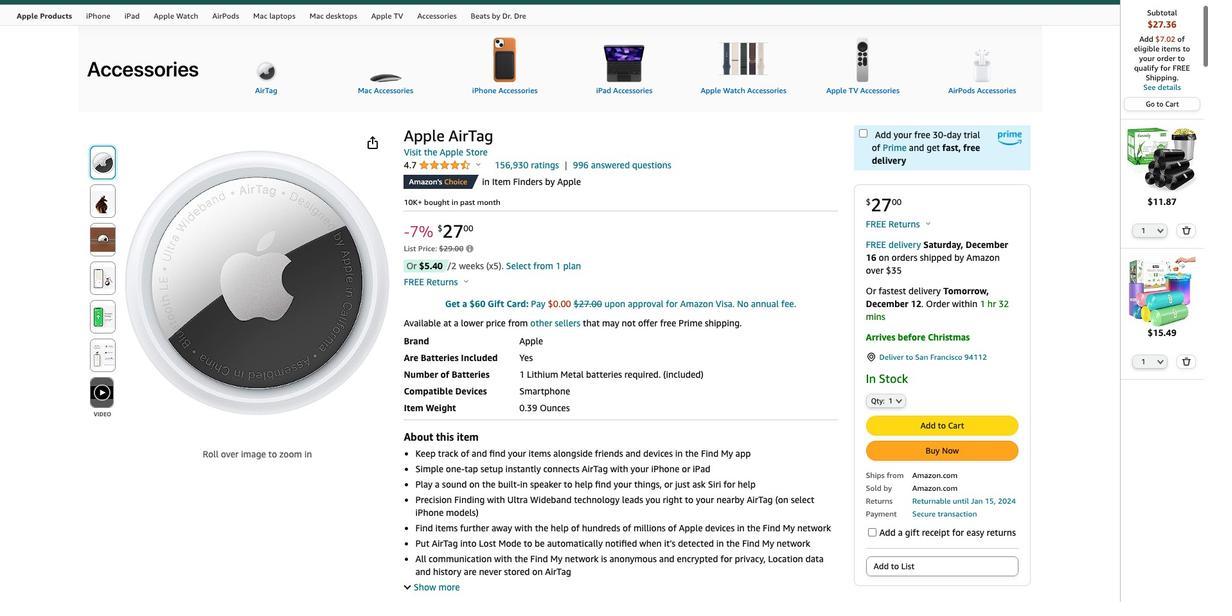 Task type: locate. For each thing, give the bounding box(es) containing it.
bought
[[424, 197, 450, 207]]

1
[[1142, 226, 1146, 234], [556, 260, 561, 271], [980, 298, 986, 309], [1142, 358, 1146, 366], [520, 369, 525, 380], [889, 397, 893, 405]]

1 horizontal spatial $
[[866, 197, 871, 207]]

dropdown image for $11.87
[[1158, 228, 1164, 233]]

of left prime link on the right top of page
[[872, 142, 881, 153]]

add for add $7.02
[[1140, 34, 1154, 44]]

for left easy
[[953, 527, 964, 538]]

1 vertical spatial free returns
[[404, 276, 460, 287]]

1 amazon.com from the top
[[913, 471, 958, 480]]

or left $5.40
[[407, 260, 417, 271]]

0 horizontal spatial free returns button
[[404, 276, 468, 288]]

compatible devices
[[404, 386, 487, 396]]

mac for mac laptops
[[253, 11, 267, 21]]

put
[[416, 538, 430, 549]]

free returns up free delivery link
[[866, 219, 923, 229]]

list inside radio
[[901, 561, 915, 572]]

airpods left mac laptops
[[212, 11, 239, 21]]

apple for apple watch accessories
[[701, 85, 721, 95]]

1 vertical spatial free
[[964, 142, 981, 153]]

find up put
[[416, 522, 433, 533]]

apple for apple airtag visit the apple store
[[404, 127, 445, 145]]

ipad
[[125, 11, 140, 21], [596, 85, 611, 95], [693, 463, 711, 474]]

27 up free delivery link
[[871, 194, 892, 215]]

from down card:
[[508, 317, 528, 328]]

add up prime link on the right top of page
[[875, 129, 892, 140]]

watch for apple watch
[[176, 11, 198, 21]]

siri
[[708, 479, 721, 490]]

amazon inside on orders shipped by amazon over $35
[[967, 252, 1000, 263]]

apple watch accessories
[[701, 85, 787, 95]]

amazon up tomorrow,
[[967, 252, 1000, 263]]

subtotal
[[1148, 8, 1178, 17]]

iphone accessories
[[472, 85, 538, 95]]

network down the select at right
[[798, 522, 831, 533]]

find up setup
[[490, 448, 506, 459]]

lost
[[479, 538, 496, 549]]

watch for apple watch accessories
[[723, 85, 745, 95]]

0 horizontal spatial over
[[221, 449, 239, 460]]

popover image
[[926, 222, 931, 225]]

0 vertical spatial december
[[966, 239, 1009, 250]]

0 horizontal spatial free
[[660, 317, 676, 328]]

returns down /2
[[427, 276, 458, 287]]

0 vertical spatial watch
[[176, 11, 198, 21]]

0 horizontal spatial devices
[[643, 448, 673, 459]]

or
[[407, 260, 417, 271], [866, 285, 877, 296]]

list down gift
[[901, 561, 915, 572]]

4.7 button
[[404, 159, 481, 172]]

extender expand image
[[404, 582, 411, 590]]

0 vertical spatial airpods
[[212, 11, 239, 21]]

receipt
[[922, 527, 950, 538]]

0 vertical spatial on
[[879, 252, 890, 263]]

number of batteries
[[404, 369, 490, 380]]

0 vertical spatial free returns
[[866, 219, 923, 229]]

ipad for ipad
[[125, 11, 140, 21]]

delivery for or fastest delivery
[[909, 285, 941, 296]]

0 vertical spatial amazon.com
[[913, 471, 958, 480]]

mins
[[866, 311, 886, 322]]

a inside about this item keep track of and find your items alongside friends and devices in the find my app simple one-tap setup instantly connects airtag with your iphone or ipad play a sound on the built-in speaker to help find your things, or just ask siri for help precision finding with ultra wideband technology leads you right to your nearby airtag (on select iphone models) find items further away with the help of hundreds of millions of apple devices in the find my network put airtag into lost mode to be automatically notified when it's detected in the find my network all communication with the find my network is anonymous and encrypted for privacy, location data and history are never stored on airtag
[[435, 479, 440, 490]]

1 horizontal spatial free
[[915, 129, 931, 140]]

deliver to san francisco 94112‌
[[880, 352, 987, 362]]

by inside the amazon.com sold by
[[884, 484, 892, 493]]

0 horizontal spatial from
[[508, 317, 528, 328]]

dre
[[514, 11, 526, 21]]

1 horizontal spatial cart
[[1166, 100, 1179, 108]]

or left fastest
[[866, 285, 877, 296]]

cart for add to cart
[[948, 421, 965, 431]]

by down ships from
[[884, 484, 892, 493]]

1 vertical spatial returns
[[427, 276, 458, 287]]

0 vertical spatial over
[[866, 265, 884, 276]]

find up privacy,
[[742, 538, 760, 549]]

your up leads
[[614, 479, 632, 490]]

2 horizontal spatial on
[[879, 252, 890, 263]]

see details
[[1144, 82, 1181, 92]]

10k+ bought in past month
[[404, 197, 501, 207]]

1 vertical spatial cart
[[948, 421, 965, 431]]

0 vertical spatial items
[[1162, 44, 1181, 53]]

annual
[[751, 298, 779, 309]]

leads
[[622, 494, 644, 505]]

of up automatically
[[571, 522, 580, 533]]

cart inside navigation navigation
[[1166, 100, 1179, 108]]

1 vertical spatial items
[[529, 448, 551, 459]]

add right add a gift receipt for easy returns option
[[880, 527, 896, 538]]

by inside navigation navigation
[[492, 11, 501, 21]]

Add to List radio
[[866, 557, 1019, 577]]

or
[[682, 463, 691, 474], [664, 479, 673, 490]]

0 vertical spatial ipad
[[125, 11, 140, 21]]

0 vertical spatial free returns button
[[866, 218, 931, 231]]

1 hr 32 mins
[[866, 298, 1009, 322]]

0 horizontal spatial mac
[[253, 11, 267, 21]]

2 vertical spatial delivery
[[909, 285, 941, 296]]

amazon left visa.
[[680, 298, 714, 309]]

2 amazon.com from the top
[[913, 484, 958, 493]]

your
[[1140, 53, 1155, 63], [894, 129, 912, 140], [508, 448, 526, 459], [631, 463, 649, 474], [614, 479, 632, 490], [696, 494, 714, 505]]

december down fastest
[[866, 298, 909, 309]]

of up 'it's'
[[668, 522, 677, 533]]

mac accessories image
[[358, 31, 413, 86]]

answered
[[591, 159, 630, 170]]

amazon prime logo image
[[998, 130, 1022, 145]]

ipad inside ipad link
[[125, 11, 140, 21]]

popover image down store in the top left of the page
[[476, 163, 481, 166]]

add inside radio
[[874, 561, 889, 572]]

amazon.com up returnable
[[913, 484, 958, 493]]

items up instantly at left
[[529, 448, 551, 459]]

2024
[[998, 497, 1016, 506]]

ipad inside ipad accessories link
[[596, 85, 611, 95]]

0 horizontal spatial on
[[469, 479, 480, 490]]

the
[[424, 147, 438, 157], [685, 448, 699, 459], [482, 479, 496, 490], [535, 522, 549, 533], [747, 522, 761, 533], [727, 538, 740, 549], [515, 553, 528, 564]]

items
[[1162, 44, 1181, 53], [529, 448, 551, 459], [436, 522, 458, 533]]

0 vertical spatial cart
[[1166, 100, 1179, 108]]

free down the trial
[[964, 142, 981, 153]]

None checkbox
[[859, 129, 867, 138]]

by down saturday,
[[955, 252, 965, 263]]

or left just
[[664, 479, 673, 490]]

item down compatible
[[404, 402, 424, 413]]

iphone inside iphone link
[[86, 11, 110, 21]]

iphone
[[86, 11, 110, 21], [472, 85, 497, 95], [651, 463, 680, 474], [416, 507, 444, 518]]

1 vertical spatial dropdown image
[[1158, 360, 1164, 365]]

1 horizontal spatial or
[[866, 285, 877, 296]]

apple for apple
[[520, 335, 543, 346]]

0 horizontal spatial list
[[404, 244, 416, 254]]

1 vertical spatial amazon
[[680, 298, 714, 309]]

add for add a gift receipt for easy returns
[[880, 527, 896, 538]]

$11.87
[[1148, 196, 1177, 207]]

00 down past
[[464, 223, 473, 234]]

shipping.
[[705, 317, 742, 328]]

from right select
[[534, 260, 553, 271]]

main content
[[78, 125, 1042, 602]]

1 horizontal spatial from
[[534, 260, 553, 271]]

Buy Now submit
[[867, 442, 1018, 461]]

iphone left ipad link
[[86, 11, 110, 21]]

never
[[479, 566, 502, 577]]

on orders shipped by amazon over $35
[[866, 252, 1000, 276]]

0 vertical spatial dropdown image
[[1158, 228, 1164, 233]]

1 horizontal spatial amazon
[[967, 252, 1000, 263]]

0 horizontal spatial watch
[[176, 11, 198, 21]]

batteries up devices
[[452, 369, 490, 380]]

0 vertical spatial or
[[407, 260, 417, 271]]

16
[[866, 252, 877, 263]]

returns up free delivery
[[889, 219, 920, 229]]

ipad inside about this item keep track of and find your items alongside friends and devices in the find my app simple one-tap setup instantly connects airtag with your iphone or ipad play a sound on the built-in speaker to help find your things, or just ask siri for help precision finding with ultra wideband technology leads you right to your nearby airtag (on select iphone models) find items further away with the help of hundreds of millions of apple devices in the find my network put airtag into lost mode to be automatically notified when it's detected in the find my network all communication with the find my network is anonymous and encrypted for privacy, location data and history are never stored on airtag
[[693, 463, 711, 474]]

delivery inside fast, free delivery
[[872, 155, 906, 166]]

before
[[898, 332, 926, 343]]

00 inside "-7% $ 27 00"
[[464, 223, 473, 234]]

and down all
[[416, 566, 431, 577]]

find
[[490, 448, 506, 459], [595, 479, 612, 490]]

location
[[768, 553, 803, 564]]

apple for apple products
[[17, 11, 38, 21]]

fast, free delivery
[[872, 142, 981, 166]]

mac desktops link
[[303, 5, 364, 25]]

1 horizontal spatial 27
[[871, 194, 892, 215]]

tv inside apple tv 'link'
[[394, 11, 403, 21]]

1 vertical spatial amazon.com
[[913, 484, 958, 493]]

of inside of eligible items to your order to qualify for free shipping.
[[1178, 34, 1185, 44]]

1 vertical spatial 27
[[443, 220, 464, 242]]

airtag link
[[209, 26, 324, 95]]

item down 156,930
[[492, 176, 511, 187]]

cart up now
[[948, 421, 965, 431]]

your left order at top right
[[1140, 53, 1155, 63]]

1 vertical spatial airpods
[[949, 85, 975, 95]]

apple inside 'link'
[[371, 11, 392, 21]]

1 horizontal spatial on
[[532, 566, 543, 577]]

at
[[443, 317, 452, 328]]

0 vertical spatial amazon
[[967, 252, 1000, 263]]

1 down 'yes'
[[520, 369, 525, 380]]

delivery for fast, free delivery
[[872, 155, 906, 166]]

delivery down prime link on the right top of page
[[872, 155, 906, 166]]

15,
[[985, 497, 996, 506]]

free down $ 27 00
[[866, 219, 887, 229]]

lower
[[461, 317, 484, 328]]

all
[[416, 553, 426, 564]]

mac for mac accessories
[[358, 85, 372, 95]]

returns for popover icon
[[889, 219, 920, 229]]

included
[[461, 352, 498, 363]]

1 horizontal spatial list
[[901, 561, 915, 572]]

dropdown image left delete icon at top right
[[1158, 228, 1164, 233]]

0 vertical spatial batteries
[[421, 352, 459, 363]]

add left $7.02
[[1140, 34, 1154, 44]]

apple inside about this item keep track of and find your items alongside friends and devices in the find my app simple one-tap setup instantly connects airtag with your iphone or ipad play a sound on the built-in speaker to help find your things, or just ask siri for help precision finding with ultra wideband technology leads you right to your nearby airtag (on select iphone models) find items further away with the help of hundreds of millions of apple devices in the find my network put airtag into lost mode to be automatically notified when it's detected in the find my network all communication with the find my network is anonymous and encrypted for privacy, location data and history are never stored on airtag
[[679, 522, 703, 533]]

help up nearby
[[738, 479, 756, 490]]

of right $7.02
[[1178, 34, 1185, 44]]

$ right 7%
[[438, 223, 443, 234]]

add for add to cart
[[921, 421, 936, 431]]

add inside navigation navigation
[[1140, 34, 1154, 44]]

december right saturday,
[[966, 239, 1009, 250]]

for left privacy,
[[721, 553, 733, 564]]

delivery
[[872, 155, 906, 166], [889, 239, 921, 250], [909, 285, 941, 296]]

1 horizontal spatial mac
[[310, 11, 324, 21]]

the inside apple airtag visit the apple store
[[424, 147, 438, 157]]

cart inside main content
[[948, 421, 965, 431]]

0 horizontal spatial $
[[438, 223, 443, 234]]

prime left "get"
[[883, 142, 907, 153]]

in right the zoom
[[304, 449, 312, 460]]

with up mode
[[515, 522, 533, 533]]

1 horizontal spatial find
[[595, 479, 612, 490]]

1 vertical spatial december
[[866, 298, 909, 309]]

0 horizontal spatial prime
[[679, 317, 703, 328]]

items right eligible
[[1162, 44, 1181, 53]]

1 horizontal spatial december
[[966, 239, 1009, 250]]

free right offer at the right bottom of page
[[660, 317, 676, 328]]

devices up detected
[[705, 522, 735, 533]]

instantly
[[506, 463, 541, 474]]

1 vertical spatial prime
[[679, 317, 703, 328]]

free up and get
[[915, 129, 931, 140]]

amazon.com inside the amazon.com sold by
[[913, 471, 958, 480]]

beats
[[471, 11, 490, 21]]

secure transaction
[[913, 509, 977, 519]]

2 horizontal spatial free
[[964, 142, 981, 153]]

free returns for free returns button to the left
[[404, 276, 460, 287]]

in up just
[[675, 448, 683, 459]]

1 horizontal spatial ipad
[[596, 85, 611, 95]]

get
[[445, 298, 460, 309]]

free returns
[[866, 219, 923, 229], [404, 276, 460, 287]]

history
[[433, 566, 462, 577]]

1 horizontal spatial watch
[[723, 85, 745, 95]]

2 horizontal spatial mac
[[358, 85, 372, 95]]

show more
[[414, 582, 460, 593]]

ipad accessories image
[[597, 31, 652, 86]]

tv for apple tv
[[394, 11, 403, 21]]

on right 16
[[879, 252, 890, 263]]

my
[[721, 448, 733, 459], [783, 522, 795, 533], [762, 538, 775, 549], [551, 553, 563, 564]]

| 996 answered questions
[[565, 159, 672, 170]]

speaker
[[530, 479, 562, 490]]

0 horizontal spatial cart
[[948, 421, 965, 431]]

airtag inside apple airtag visit the apple store
[[449, 127, 494, 145]]

free up details on the right top of the page
[[1173, 63, 1191, 73]]

upon
[[605, 298, 626, 309]]

for right qualify on the right top of the page
[[1161, 63, 1171, 73]]

popover image down the weeks
[[464, 279, 468, 283]]

are
[[404, 352, 418, 363]]

2 horizontal spatial from
[[887, 471, 904, 480]]

0 horizontal spatial amazon
[[680, 298, 714, 309]]

0 horizontal spatial 27
[[443, 220, 464, 242]]

iphone down precision
[[416, 507, 444, 518]]

0 horizontal spatial items
[[436, 522, 458, 533]]

0 horizontal spatial airpods
[[212, 11, 239, 21]]

your up prime link on the right top of page
[[894, 129, 912, 140]]

0 vertical spatial returns
[[889, 219, 920, 229]]

december inside saturday, december 16
[[966, 239, 1009, 250]]

1 horizontal spatial free returns
[[866, 219, 923, 229]]

devices up things,
[[643, 448, 673, 459]]

go to cart
[[1146, 100, 1179, 108]]

and down 'it's'
[[659, 553, 675, 564]]

add inside add your free 30-day trial of
[[875, 129, 892, 140]]

tv for apple tv accessories
[[849, 85, 859, 95]]

list left the price:
[[404, 244, 416, 254]]

1 vertical spatial on
[[469, 479, 480, 490]]

0 vertical spatial 27
[[871, 194, 892, 215]]

2 vertical spatial ipad
[[693, 463, 711, 474]]

apple tv accessories
[[827, 85, 900, 95]]

past
[[460, 197, 475, 207]]

are
[[464, 566, 477, 577]]

free down $5.40
[[404, 276, 424, 287]]

hommaly 1.2 gallon 240 pcs small black trash bags, strong garbage bags, bathroom trash can bin liners unscented, mini plastic bags for office, waste basket liner, fit 3,4.5,6 liters, 0.5,0.8,1,1.2 gal image
[[1127, 125, 1198, 195]]

2 dropdown image from the top
[[1158, 360, 1164, 365]]

apple for apple tv accessories
[[827, 85, 847, 95]]

free inside fast, free delivery
[[964, 142, 981, 153]]

00 up free delivery
[[892, 197, 902, 207]]

1 vertical spatial or
[[866, 285, 877, 296]]

by down "ratings"
[[545, 176, 555, 187]]

get a $60 gift card: pay $0.00 $27.00 upon approval for amazon visa. no annual fee.
[[445, 298, 797, 309]]

0 horizontal spatial or
[[407, 260, 417, 271]]

returns for popover image to the bottom
[[427, 276, 458, 287]]

watch inside navigation navigation
[[176, 11, 198, 21]]

order
[[926, 298, 950, 309]]

1 horizontal spatial prime
[[883, 142, 907, 153]]

0.39 ounces
[[520, 402, 570, 413]]

popover image inside 4.7 button
[[476, 163, 481, 166]]

Add to Cart submit
[[867, 417, 1018, 435]]

returns up payment
[[866, 497, 893, 506]]

amazon.com inside 'amazon.com returns'
[[913, 484, 958, 493]]

returns inside 'amazon.com returns'
[[866, 497, 893, 506]]

add
[[1140, 34, 1154, 44], [875, 129, 892, 140], [921, 421, 936, 431], [880, 527, 896, 538], [874, 561, 889, 572]]

anonymous
[[610, 553, 657, 564]]

a right 'play'
[[435, 479, 440, 490]]

airpods inside navigation navigation
[[212, 11, 239, 21]]

devices
[[643, 448, 673, 459], [705, 522, 735, 533]]

airpods link
[[205, 5, 246, 25]]

1 left delete image
[[1142, 358, 1146, 366]]

None submit
[[90, 147, 115, 179], [90, 185, 115, 217], [90, 224, 115, 256], [1178, 224, 1195, 237], [90, 262, 115, 294], [90, 301, 115, 333], [90, 339, 115, 372], [1178, 356, 1195, 369], [90, 378, 113, 408], [90, 147, 115, 179], [90, 185, 115, 217], [90, 224, 115, 256], [1178, 224, 1195, 237], [90, 262, 115, 294], [90, 301, 115, 333], [90, 339, 115, 372], [1178, 356, 1195, 369], [90, 378, 113, 408]]

airpods inside airpods accessories link
[[949, 85, 975, 95]]

december inside tomorrow, december 12
[[866, 298, 909, 309]]

over right roll
[[221, 449, 239, 460]]

for inside of eligible items to your order to qualify for free shipping.
[[1161, 63, 1171, 73]]

1 vertical spatial from
[[508, 317, 528, 328]]

2 vertical spatial items
[[436, 522, 458, 533]]

0 horizontal spatial popover image
[[464, 279, 468, 283]]

tv inside apple tv accessories link
[[849, 85, 859, 95]]

ask
[[693, 479, 706, 490]]

2 vertical spatial returns
[[866, 497, 893, 506]]

of up compatible devices
[[441, 369, 450, 380]]

in down instantly at left
[[520, 479, 528, 490]]

airpods up day
[[949, 85, 975, 95]]

popover image
[[476, 163, 481, 166], [464, 279, 468, 283]]

amazon.com
[[913, 471, 958, 480], [913, 484, 958, 493]]

with down friends
[[611, 463, 628, 474]]

deliver
[[880, 352, 904, 362]]

1 left "plan"
[[556, 260, 561, 271]]

prime left shipping.
[[679, 317, 703, 328]]

996
[[573, 159, 589, 170]]

delivery up the "."
[[909, 285, 941, 296]]

or $5.40 /2 weeks (x5). select from 1 plan
[[407, 260, 581, 271]]

or for or $5.40 /2 weeks (x5). select from 1 plan
[[407, 260, 417, 271]]

notified
[[605, 538, 637, 549]]

other
[[531, 317, 553, 328]]

your up instantly at left
[[508, 448, 526, 459]]

0 vertical spatial item
[[492, 176, 511, 187]]

network
[[798, 522, 831, 533], [777, 538, 811, 549], [565, 553, 599, 564]]

now
[[942, 446, 959, 456]]

0 vertical spatial find
[[490, 448, 506, 459]]

iphone link
[[79, 5, 118, 25]]

apple airtag image
[[125, 151, 390, 415]]

arrives
[[866, 332, 896, 343]]

add for add your free 30-day trial of
[[875, 129, 892, 140]]

on right stored
[[532, 566, 543, 577]]

0 horizontal spatial ipad
[[125, 11, 140, 21]]

1 dropdown image from the top
[[1158, 228, 1164, 233]]

1 horizontal spatial items
[[529, 448, 551, 459]]

1 vertical spatial 00
[[464, 223, 473, 234]]

price
[[486, 317, 506, 328]]

main content containing 27
[[78, 125, 1042, 602]]

see details link
[[1128, 82, 1198, 92]]

iphone inside iphone accessories link
[[472, 85, 497, 95]]

add $7.02
[[1140, 34, 1178, 44]]

find down (on
[[763, 522, 781, 533]]

32
[[999, 298, 1009, 309]]

dropdown image
[[1158, 228, 1164, 233], [1158, 360, 1164, 365]]

1 horizontal spatial popover image
[[476, 163, 481, 166]]

1 vertical spatial item
[[404, 402, 424, 413]]

1 horizontal spatial devices
[[705, 522, 735, 533]]



Task type: describe. For each thing, give the bounding box(es) containing it.
2 vertical spatial free
[[660, 317, 676, 328]]

desktops
[[326, 11, 357, 21]]

on inside on orders shipped by amazon over $35
[[879, 252, 890, 263]]

apple watch link
[[147, 5, 205, 25]]

metal
[[561, 369, 584, 380]]

it's
[[664, 538, 676, 549]]

in
[[866, 372, 876, 386]]

nearby
[[717, 494, 745, 505]]

accessories inside 'link'
[[418, 11, 457, 21]]

2 vertical spatial on
[[532, 566, 543, 577]]

30-
[[933, 129, 947, 140]]

free inside of eligible items to your order to qualify for free shipping.
[[1173, 63, 1191, 73]]

to inside radio
[[891, 561, 899, 572]]

batteries
[[586, 369, 622, 380]]

0 vertical spatial prime
[[883, 142, 907, 153]]

returnable
[[913, 497, 951, 506]]

stock
[[879, 372, 908, 386]]

this
[[436, 431, 454, 443]]

things,
[[634, 479, 662, 490]]

or for or fastest delivery
[[866, 285, 877, 296]]

for right the siri
[[724, 479, 736, 490]]

simple
[[416, 463, 444, 474]]

navigation navigation
[[0, 0, 1205, 602]]

play
[[416, 479, 433, 490]]

a right at
[[454, 317, 459, 328]]

amazon.com for amazon.com returns
[[913, 484, 958, 493]]

1 inside 1 hr 32 mins
[[980, 298, 986, 309]]

0 horizontal spatial help
[[551, 522, 569, 533]]

1.2 gallon/330pcs strong trash bags colorful clear garbage bags by teivio, bathroom trash can bin liners, small plastic bags for home office kitchen, multicolor image
[[1127, 256, 1198, 327]]

secure
[[913, 509, 936, 519]]

$0.00
[[548, 298, 571, 309]]

select from 1 plan link
[[506, 260, 581, 271]]

see
[[1144, 82, 1156, 92]]

airpods accessories link
[[925, 26, 1040, 95]]

your down ask
[[696, 494, 714, 505]]

1 vertical spatial find
[[595, 479, 612, 490]]

mac laptops link
[[246, 5, 303, 25]]

and left "get"
[[909, 142, 925, 153]]

0 horizontal spatial item
[[404, 402, 424, 413]]

in right detected
[[717, 538, 724, 549]]

of inside add your free 30-day trial of
[[872, 142, 881, 153]]

mac accessories link
[[328, 26, 444, 95]]

0 horizontal spatial find
[[490, 448, 506, 459]]

apple tv link
[[364, 5, 410, 25]]

$5.40
[[419, 260, 443, 271]]

apple watch
[[154, 11, 198, 21]]

apple watch accessories link
[[686, 26, 802, 95]]

$ inside $ 27 00
[[866, 197, 871, 207]]

gift
[[905, 527, 920, 538]]

ipad accessories
[[596, 85, 653, 95]]

shipping.
[[1146, 73, 1179, 82]]

iphone accessories image
[[478, 31, 532, 86]]

dropdown image for $15.49
[[1158, 360, 1164, 365]]

airpods for airpods
[[212, 11, 239, 21]]

month
[[477, 197, 501, 207]]

1 vertical spatial network
[[777, 538, 811, 549]]

available
[[404, 317, 441, 328]]

00 inside $ 27 00
[[892, 197, 902, 207]]

1 vertical spatial popover image
[[464, 279, 468, 283]]

1 left dropdown icon
[[889, 397, 893, 405]]

over inside on orders shipped by amazon over $35
[[866, 265, 884, 276]]

my down automatically
[[551, 553, 563, 564]]

away
[[492, 522, 512, 533]]

airpods for airpods accessories
[[949, 85, 975, 95]]

amazon.com sold by
[[866, 471, 958, 493]]

add for add to list
[[874, 561, 889, 572]]

1 lithium metal batteries required. (included)
[[520, 369, 704, 380]]

(x5).
[[486, 260, 504, 271]]

apple tv
[[371, 11, 403, 21]]

and right friends
[[626, 448, 641, 459]]

of up notified
[[623, 522, 631, 533]]

your inside add your free 30-day trial of
[[894, 129, 912, 140]]

by inside on orders shipped by amazon over $35
[[955, 252, 965, 263]]

delete image
[[1182, 226, 1191, 234]]

with down mode
[[494, 553, 512, 564]]

privacy,
[[735, 553, 766, 564]]

or fastest delivery
[[866, 285, 944, 296]]

apple for apple tv
[[371, 11, 392, 21]]

1 horizontal spatial free returns button
[[866, 218, 931, 231]]

roll over image to zoom in
[[203, 449, 312, 460]]

dropdown image
[[896, 399, 903, 404]]

december for tomorrow, december 12
[[866, 298, 909, 309]]

156,930 ratings link
[[495, 159, 559, 170]]

encrypted
[[677, 553, 718, 564]]

amazon.com for amazon.com sold by
[[913, 471, 958, 480]]

number
[[404, 369, 438, 380]]

1 vertical spatial batteries
[[452, 369, 490, 380]]

card:
[[507, 298, 529, 309]]

models)
[[446, 507, 479, 518]]

with down built-
[[487, 494, 505, 505]]

$27.36
[[1148, 19, 1177, 30]]

ipad accessories link
[[567, 26, 682, 95]]

in down nearby
[[737, 522, 745, 533]]

details
[[1158, 82, 1181, 92]]

0 vertical spatial list
[[404, 244, 416, 254]]

2 horizontal spatial help
[[738, 479, 756, 490]]

ipad for ipad accessories
[[596, 85, 611, 95]]

1 horizontal spatial help
[[575, 479, 593, 490]]

roll
[[203, 449, 219, 460]]

more
[[439, 582, 460, 593]]

2 vertical spatial from
[[887, 471, 904, 480]]

precision
[[416, 494, 452, 505]]

amazon's
[[409, 177, 442, 186]]

your inside of eligible items to your order to qualify for free shipping.
[[1140, 53, 1155, 63]]

secure transaction button
[[913, 508, 977, 519]]

subtotal $27.36
[[1148, 8, 1178, 30]]

apple products link
[[10, 5, 79, 25]]

my down (on
[[783, 522, 795, 533]]

mac for mac desktops
[[310, 11, 324, 21]]

airtag image
[[239, 31, 294, 86]]

orders
[[892, 252, 918, 263]]

1 vertical spatial delivery
[[889, 239, 921, 250]]

required.
[[625, 369, 661, 380]]

1 vertical spatial devices
[[705, 522, 735, 533]]

ratings
[[531, 159, 559, 170]]

0 vertical spatial or
[[682, 463, 691, 474]]

airpods accessories
[[949, 85, 1017, 95]]

your up things,
[[631, 463, 649, 474]]

gift
[[488, 298, 504, 309]]

Add to List submit
[[867, 558, 1018, 576]]

1 left delete icon at top right
[[1142, 226, 1146, 234]]

free inside add your free 30-day trial of
[[915, 129, 931, 140]]

delete image
[[1182, 358, 1191, 366]]

apple for apple watch
[[154, 11, 174, 21]]

go to cart link
[[1125, 98, 1200, 111]]

beats by dr. dre
[[471, 11, 526, 21]]

4.7
[[404, 159, 419, 170]]

december for saturday, december 16
[[966, 239, 1009, 250]]

are batteries included
[[404, 352, 498, 363]]

weight
[[426, 402, 456, 413]]

$ inside "-7% $ 27 00"
[[438, 223, 443, 234]]

payment
[[866, 509, 897, 519]]

weeks
[[459, 260, 484, 271]]

in up month
[[482, 176, 490, 187]]

1 vertical spatial or
[[664, 479, 673, 490]]

free returns for right free returns button
[[866, 219, 923, 229]]

hundreds
[[582, 522, 620, 533]]

item
[[457, 431, 479, 443]]

items inside of eligible items to your order to qualify for free shipping.
[[1162, 44, 1181, 53]]

a right the get
[[462, 298, 467, 309]]

find up the siri
[[701, 448, 719, 459]]

cart for go to cart
[[1166, 100, 1179, 108]]

apple watch accessories image
[[717, 31, 771, 86]]

of down item
[[461, 448, 470, 459]]

my left app
[[721, 448, 733, 459]]

iphone up just
[[651, 463, 680, 474]]

connects
[[544, 463, 580, 474]]

apple airtag visit the apple store
[[404, 127, 494, 157]]

0 vertical spatial devices
[[643, 448, 673, 459]]

airpods accessories image
[[955, 31, 1010, 86]]

about this item keep track of and find your items alongside friends and devices in the find my app simple one-tap setup instantly connects airtag with your iphone or ipad play a sound on the built-in speaker to help find your things, or just ask siri for help precision finding with ultra wideband technology leads you right to your nearby airtag (on select iphone models) find items further away with the help of hundreds of millions of apple devices in the find my network put airtag into lost mode to be automatically notified when it's detected in the find my network all communication with the find my network is anonymous and encrypted for privacy, location data and history are never stored on airtag
[[404, 431, 831, 577]]

in left past
[[452, 197, 458, 207]]

price:
[[418, 244, 437, 254]]

no
[[737, 298, 749, 309]]

about
[[404, 431, 433, 443]]

day
[[947, 129, 962, 140]]

0 vertical spatial network
[[798, 522, 831, 533]]

for right approval
[[666, 298, 678, 309]]

apple tv accessories image
[[836, 31, 891, 86]]

a left gift
[[898, 527, 903, 538]]

order
[[1157, 53, 1176, 63]]

mode
[[499, 538, 522, 549]]

go
[[1146, 100, 1155, 108]]

$15.49
[[1148, 327, 1177, 338]]

pay
[[531, 298, 546, 309]]

1 horizontal spatial item
[[492, 176, 511, 187]]

questions
[[632, 159, 672, 170]]

Add a gift receipt for easy returns checkbox
[[868, 529, 876, 537]]

amazon.com returns
[[866, 484, 958, 506]]

free up 16
[[866, 239, 887, 250]]

my up location
[[762, 538, 775, 549]]

may
[[602, 317, 620, 328]]

show more button
[[404, 582, 460, 593]]

2 vertical spatial network
[[565, 553, 599, 564]]

image
[[241, 449, 266, 460]]

and up tap
[[472, 448, 487, 459]]

communication
[[429, 553, 492, 564]]

find down be
[[531, 553, 548, 564]]

-
[[404, 222, 410, 240]]

amazon's choice
[[409, 177, 467, 186]]

detected
[[678, 538, 714, 549]]



Task type: vqa. For each thing, say whether or not it's contained in the screenshot.
of eligible items to your order to qualify for FREE Shipping.
yes



